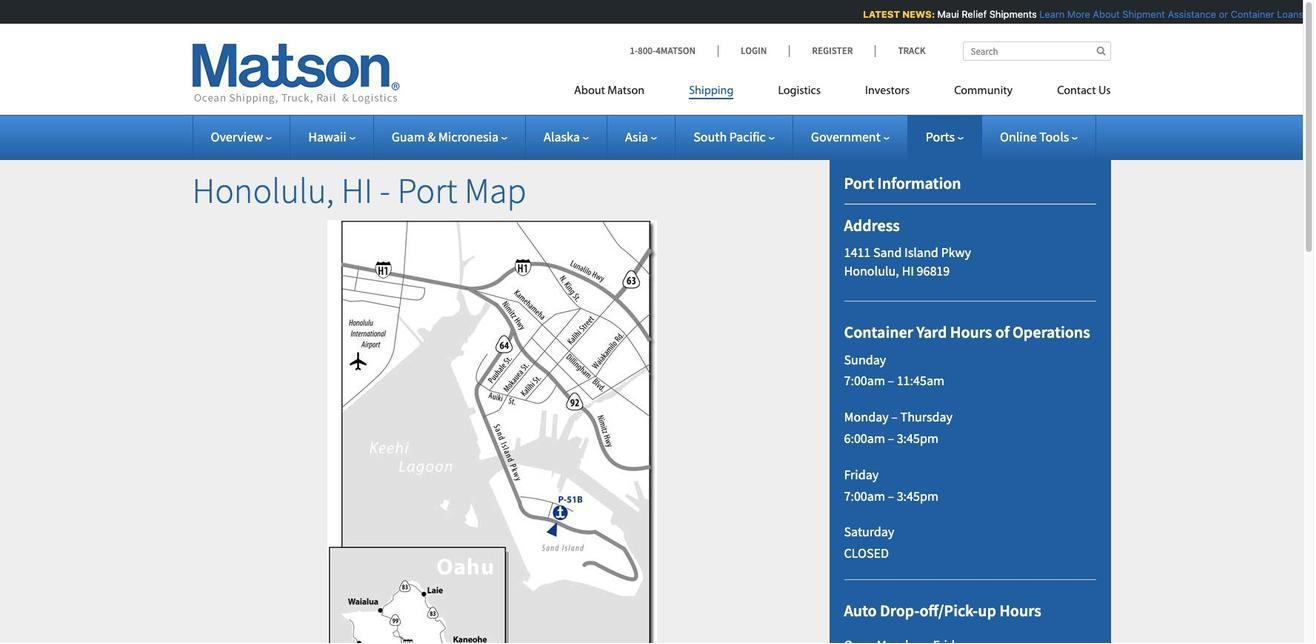 Task type: locate. For each thing, give the bounding box(es) containing it.
7:00am
[[844, 372, 885, 389], [844, 487, 885, 504]]

pkwy
[[941, 244, 971, 261]]

container yard hours of operations
[[844, 322, 1090, 342]]

honolulu, inside the 1411 sand island pkwy honolulu, hi 96819
[[844, 263, 899, 280]]

1 vertical spatial hi
[[902, 263, 914, 280]]

7:00am down sunday
[[844, 372, 885, 389]]

honolulu, down overview 'link'
[[192, 168, 334, 213]]

hawaii link
[[308, 128, 355, 145]]

about
[[1091, 8, 1118, 20], [574, 85, 605, 97]]

container up sunday
[[844, 322, 913, 342]]

0 vertical spatial container
[[1229, 8, 1273, 20]]

3:45pm down monday – thursday 6:00am – 3:45pm
[[897, 487, 939, 504]]

overview link
[[211, 128, 272, 145]]

1 vertical spatial honolulu,
[[844, 263, 899, 280]]

1 7:00am from the top
[[844, 372, 885, 389]]

drop-
[[880, 600, 920, 621]]

port up address
[[844, 173, 874, 193]]

saturday
[[844, 523, 894, 540]]

friday 7:00am – 3:45pm
[[844, 466, 939, 504]]

96819
[[917, 263, 950, 280]]

information
[[877, 173, 961, 193]]

section
[[811, 136, 1129, 643]]

register link
[[789, 44, 875, 57]]

investors
[[865, 85, 910, 97]]

about inside top menu navigation
[[574, 85, 605, 97]]

port right -
[[397, 168, 457, 213]]

latest news: maui relief shipments learn more about shipment assistance or container loans >
[[861, 8, 1311, 20]]

contact us
[[1057, 85, 1111, 97]]

hi
[[341, 168, 373, 213], [902, 263, 914, 280]]

1-800-4matson
[[630, 44, 696, 57]]

port inside section
[[844, 173, 874, 193]]

None search field
[[963, 41, 1111, 61]]

– inside sunday 7:00am – 11:45am
[[888, 372, 894, 389]]

1 horizontal spatial hi
[[902, 263, 914, 280]]

0 vertical spatial 3:45pm
[[897, 430, 939, 447]]

1 3:45pm from the top
[[897, 430, 939, 447]]

shipments
[[988, 8, 1035, 20]]

0 vertical spatial hi
[[341, 168, 373, 213]]

7:00am down friday
[[844, 487, 885, 504]]

0 horizontal spatial honolulu,
[[192, 168, 334, 213]]

container
[[1229, 8, 1273, 20], [844, 322, 913, 342]]

yard
[[917, 322, 947, 342]]

– right monday
[[891, 408, 898, 425]]

monday
[[844, 408, 889, 425]]

4matson
[[656, 44, 696, 57]]

container right or
[[1229, 8, 1273, 20]]

ports
[[926, 128, 955, 145]]

1 vertical spatial hours
[[1000, 600, 1041, 621]]

about right more
[[1091, 8, 1118, 20]]

3:45pm
[[897, 430, 939, 447], [897, 487, 939, 504]]

0 vertical spatial about
[[1091, 8, 1118, 20]]

0 horizontal spatial hours
[[950, 322, 992, 342]]

1 vertical spatial 7:00am
[[844, 487, 885, 504]]

0 horizontal spatial hi
[[341, 168, 373, 213]]

3:45pm down thursday
[[897, 430, 939, 447]]

community link
[[932, 78, 1035, 108]]

hours
[[950, 322, 992, 342], [1000, 600, 1041, 621]]

monday – thursday 6:00am – 3:45pm
[[844, 408, 953, 447]]

– up 'saturday'
[[888, 487, 894, 504]]

online tools
[[1000, 128, 1069, 145]]

– left 11:45am
[[888, 372, 894, 389]]

government link
[[811, 128, 890, 145]]

0 vertical spatial hours
[[950, 322, 992, 342]]

– right 6:00am
[[888, 430, 894, 447]]

asia
[[625, 128, 648, 145]]

asia link
[[625, 128, 657, 145]]

1-
[[630, 44, 638, 57]]

ports link
[[926, 128, 964, 145]]

0 horizontal spatial container
[[844, 322, 913, 342]]

3:45pm inside friday 7:00am – 3:45pm
[[897, 487, 939, 504]]

800-
[[638, 44, 656, 57]]

assistance
[[1166, 8, 1215, 20]]

–
[[888, 372, 894, 389], [891, 408, 898, 425], [888, 430, 894, 447], [888, 487, 894, 504]]

about left matson
[[574, 85, 605, 97]]

about matson link
[[574, 78, 667, 108]]

map
[[465, 168, 526, 213]]

1 horizontal spatial about
[[1091, 8, 1118, 20]]

honolulu,
[[192, 168, 334, 213], [844, 263, 899, 280]]

relief
[[960, 8, 985, 20]]

1 vertical spatial about
[[574, 85, 605, 97]]

1 vertical spatial 3:45pm
[[897, 487, 939, 504]]

off/pick-
[[920, 600, 978, 621]]

address
[[844, 215, 900, 236]]

1 vertical spatial container
[[844, 322, 913, 342]]

saturday closed
[[844, 523, 894, 562]]

1 horizontal spatial port
[[844, 173, 874, 193]]

hi left -
[[341, 168, 373, 213]]

1 horizontal spatial container
[[1229, 8, 1273, 20]]

about matson
[[574, 85, 645, 97]]

2 3:45pm from the top
[[897, 487, 939, 504]]

hours left of
[[950, 322, 992, 342]]

hi down island
[[902, 263, 914, 280]]

1 horizontal spatial honolulu,
[[844, 263, 899, 280]]

port
[[397, 168, 457, 213], [844, 173, 874, 193]]

operations
[[1013, 322, 1090, 342]]

container inside section
[[844, 322, 913, 342]]

1411
[[844, 244, 871, 261]]

2 7:00am from the top
[[844, 487, 885, 504]]

friday
[[844, 466, 879, 483]]

hours right up
[[1000, 600, 1041, 621]]

honolulu, down 1411
[[844, 263, 899, 280]]

7:00am inside sunday 7:00am – 11:45am
[[844, 372, 885, 389]]

7:00am inside friday 7:00am – 3:45pm
[[844, 487, 885, 504]]

thursday
[[900, 408, 953, 425]]

guam & micronesia
[[392, 128, 499, 145]]

0 horizontal spatial about
[[574, 85, 605, 97]]

online tools link
[[1000, 128, 1078, 145]]

0 vertical spatial 7:00am
[[844, 372, 885, 389]]

login link
[[718, 44, 789, 57]]



Task type: vqa. For each thing, say whether or not it's contained in the screenshot.
1411
yes



Task type: describe. For each thing, give the bounding box(es) containing it.
0 vertical spatial honolulu,
[[192, 168, 334, 213]]

auto
[[844, 600, 877, 621]]

1-800-4matson link
[[630, 44, 718, 57]]

7:00am for sunday
[[844, 372, 885, 389]]

register
[[812, 44, 853, 57]]

up
[[978, 600, 996, 621]]

loans
[[1275, 8, 1302, 20]]

alaska link
[[544, 128, 589, 145]]

>
[[1305, 8, 1311, 20]]

3:45pm inside monday – thursday 6:00am – 3:45pm
[[897, 430, 939, 447]]

sunday
[[844, 351, 886, 368]]

&
[[428, 128, 436, 145]]

south
[[694, 128, 727, 145]]

us
[[1099, 85, 1111, 97]]

Search search field
[[963, 41, 1111, 61]]

online
[[1000, 128, 1037, 145]]

sand
[[873, 244, 902, 261]]

more
[[1066, 8, 1089, 20]]

south pacific link
[[694, 128, 775, 145]]

track
[[898, 44, 926, 57]]

logistics
[[778, 85, 821, 97]]

south pacific
[[694, 128, 766, 145]]

contact
[[1057, 85, 1096, 97]]

sunday 7:00am – 11:45am
[[844, 351, 944, 389]]

closed
[[844, 545, 889, 562]]

learn
[[1038, 8, 1063, 20]]

community
[[954, 85, 1013, 97]]

auto drop-off/pick-up hours
[[844, 600, 1041, 621]]

news:
[[901, 8, 933, 20]]

maui
[[936, 8, 957, 20]]

or
[[1217, 8, 1226, 20]]

track link
[[875, 44, 926, 57]]

shipping
[[689, 85, 734, 97]]

1411 sand island pkwy honolulu, hi 96819
[[844, 244, 971, 280]]

0 horizontal spatial port
[[397, 168, 457, 213]]

login
[[741, 44, 767, 57]]

matson
[[608, 85, 645, 97]]

government
[[811, 128, 881, 145]]

1 horizontal spatial hours
[[1000, 600, 1041, 621]]

shipping link
[[667, 78, 756, 108]]

hawaii
[[308, 128, 346, 145]]

tools
[[1039, 128, 1069, 145]]

guam & micronesia link
[[392, 128, 508, 145]]

latest
[[861, 8, 898, 20]]

learn more about shipment assistance or container loans > link
[[1038, 8, 1311, 20]]

honolulu, hi - port map
[[192, 168, 526, 213]]

– inside friday 7:00am – 3:45pm
[[888, 487, 894, 504]]

island
[[905, 244, 938, 261]]

port information
[[844, 173, 961, 193]]

investors link
[[843, 78, 932, 108]]

overview
[[211, 128, 263, 145]]

logistics link
[[756, 78, 843, 108]]

guam
[[392, 128, 425, 145]]

6:00am
[[844, 430, 885, 447]]

section containing port information
[[811, 136, 1129, 643]]

alaska
[[544, 128, 580, 145]]

top menu navigation
[[574, 78, 1111, 108]]

pacific
[[730, 128, 766, 145]]

-
[[380, 168, 390, 213]]

of
[[995, 322, 1009, 342]]

7:00am for friday
[[844, 487, 885, 504]]

contact us link
[[1035, 78, 1111, 108]]

search image
[[1097, 46, 1106, 56]]

hi inside the 1411 sand island pkwy honolulu, hi 96819
[[902, 263, 914, 280]]

shipment
[[1121, 8, 1163, 20]]

blue matson logo with ocean, shipping, truck, rail and logistics written beneath it. image
[[192, 44, 400, 104]]

micronesia
[[438, 128, 499, 145]]

11:45am
[[897, 372, 944, 389]]



